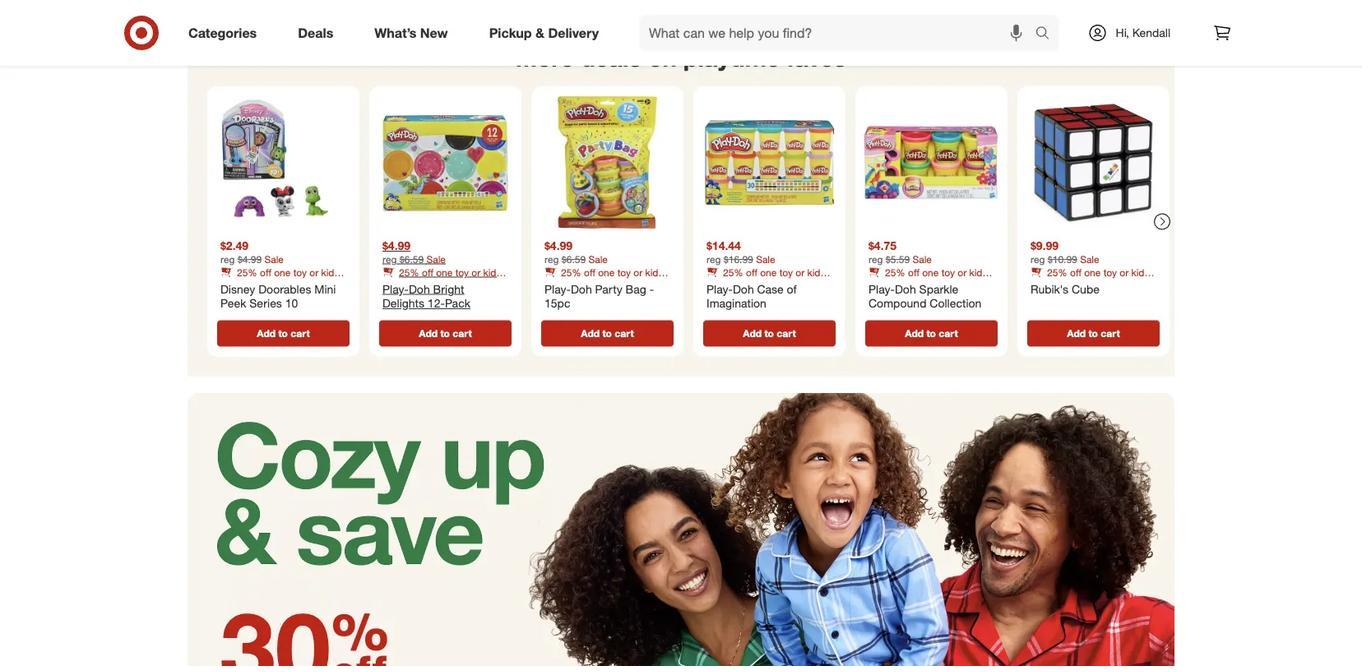 Task type: describe. For each thing, give the bounding box(es) containing it.
delivery
[[548, 25, 599, 41]]

mini
[[315, 282, 336, 296]]

off for mini
[[260, 266, 271, 278]]

reg for play-doh bright delights 12-pack
[[383, 253, 397, 265]]

delights
[[383, 296, 425, 311]]

add to cart for -
[[581, 327, 634, 340]]

rubik's cube image
[[1025, 93, 1164, 232]]

peek
[[221, 296, 246, 311]]

or for sparkle
[[958, 266, 967, 278]]

cart for 12-
[[453, 327, 472, 340]]

add to cart button for series
[[217, 320, 350, 347]]

12-
[[428, 296, 445, 311]]

case
[[758, 282, 784, 296]]

carousel region
[[188, 30, 1175, 393]]

book for disney doorables mini peek series 10
[[221, 278, 243, 291]]

book for play-doh party bag - 15pc
[[545, 278, 567, 291]]

What can we help you find? suggestions appear below search field
[[640, 15, 1040, 51]]

-
[[650, 282, 654, 296]]

deals
[[298, 25, 334, 41]]

$9.99 reg $10.99 sale
[[1031, 239, 1100, 265]]

pickup
[[489, 25, 532, 41]]

cozy up & save image
[[188, 393, 1175, 667]]

cube
[[1072, 282, 1100, 296]]

rubik's cube
[[1031, 282, 1100, 296]]

faves
[[787, 43, 847, 73]]

what's new
[[375, 25, 448, 41]]

one for sparkle
[[923, 266, 939, 278]]

off for party
[[584, 266, 596, 278]]

play-doh party bag - 15pc image
[[538, 93, 677, 232]]

6 toy from the left
[[1104, 266, 1118, 278]]

to for 12-
[[441, 327, 450, 340]]

25% for play-doh bright delights 12-pack
[[399, 266, 420, 278]]

compound
[[869, 296, 927, 311]]

search
[[1028, 26, 1068, 42]]

pickup & delivery
[[489, 25, 599, 41]]

play-doh bright delights 12-pack image
[[376, 93, 515, 232]]

toy for case
[[780, 266, 793, 278]]

play-doh bright delights 12-pack
[[383, 282, 471, 311]]

sale inside $9.99 reg $10.99 sale
[[1081, 253, 1100, 265]]

series
[[250, 296, 282, 311]]

sale for mini
[[265, 253, 284, 265]]

add for peek
[[257, 327, 276, 340]]

$4.99 reg $6.59 sale for bright
[[383, 239, 446, 265]]

pack
[[445, 296, 471, 311]]

add to cart for series
[[257, 327, 310, 340]]

what's new link
[[361, 15, 469, 51]]

add to cart for 12-
[[419, 327, 472, 340]]

sale for bright
[[427, 253, 446, 265]]

$4.75
[[869, 239, 897, 253]]

search button
[[1028, 15, 1068, 54]]

25% off one toy or kids' book for mini
[[221, 266, 342, 291]]

hi, kendall
[[1116, 26, 1171, 40]]

&
[[536, 25, 545, 41]]

doh for bright
[[409, 282, 430, 296]]

25% off one toy or kids' book for party
[[545, 266, 666, 291]]

play- for play-doh party bag - 15pc
[[545, 282, 571, 296]]

one for case
[[761, 266, 777, 278]]

toy for party
[[618, 266, 631, 278]]

cart for collection
[[939, 327, 959, 340]]

$14.44
[[707, 239, 741, 253]]

$4.99 for play-doh bright delights 12-pack
[[383, 239, 411, 253]]

$2.49
[[221, 239, 249, 253]]

add to cart button for imagination
[[704, 320, 836, 347]]

off for sparkle
[[909, 266, 920, 278]]

add for of
[[743, 327, 762, 340]]

to for imagination
[[765, 327, 774, 340]]

add to cart button for -
[[542, 320, 674, 347]]

hi,
[[1116, 26, 1130, 40]]

play-doh sparkle compound collection image
[[863, 93, 1002, 232]]

book for play-doh sparkle compound collection
[[869, 278, 892, 291]]

kids' for disney doorables mini peek series 10
[[321, 266, 342, 278]]

more deals on playtime faves
[[516, 43, 847, 73]]

add to cart button for collection
[[866, 320, 998, 347]]

25% for play-doh party bag - 15pc
[[561, 266, 582, 278]]

categories link
[[174, 15, 278, 51]]

doh for case
[[733, 282, 754, 296]]

bright
[[433, 282, 464, 296]]

off for case
[[747, 266, 758, 278]]

play-doh case of imagination
[[707, 282, 797, 311]]

reg for rubik's cube
[[1031, 253, 1046, 265]]

kids' for play-doh party bag - 15pc
[[646, 266, 666, 278]]

deals
[[581, 43, 642, 73]]

deals link
[[284, 15, 354, 51]]

25% for play-doh case of imagination
[[723, 266, 744, 278]]

play-doh party bag - 15pc
[[545, 282, 654, 311]]

10
[[285, 296, 298, 311]]

one for mini
[[274, 266, 291, 278]]

6 off from the left
[[1071, 266, 1082, 278]]

kendall
[[1133, 26, 1171, 40]]

play- for play-doh sparkle compound collection
[[869, 282, 895, 296]]

sale for case
[[756, 253, 776, 265]]

new
[[420, 25, 448, 41]]

what's
[[375, 25, 417, 41]]



Task type: vqa. For each thing, say whether or not it's contained in the screenshot.
kendall
yes



Task type: locate. For each thing, give the bounding box(es) containing it.
cart for imagination
[[777, 327, 796, 340]]

6 one from the left
[[1085, 266, 1101, 278]]

to down 10
[[279, 327, 288, 340]]

one up cube
[[1085, 266, 1101, 278]]

add down 12-
[[419, 327, 438, 340]]

to for -
[[603, 327, 612, 340]]

book for play-doh bright delights 12-pack
[[383, 278, 405, 291]]

cart
[[291, 327, 310, 340], [453, 327, 472, 340], [615, 327, 634, 340], [777, 327, 796, 340], [939, 327, 959, 340], [1101, 327, 1121, 340]]

6 25% from the left
[[1048, 266, 1068, 278]]

4 25% off one toy or kids' book from the left
[[707, 266, 828, 291]]

book up peek
[[221, 278, 243, 291]]

1 book from the left
[[221, 278, 243, 291]]

1 cart from the left
[[291, 327, 310, 340]]

25% up "disney"
[[237, 266, 257, 278]]

3 reg from the left
[[545, 253, 559, 265]]

6 add to cart from the left
[[1068, 327, 1121, 340]]

4 add to cart button from the left
[[704, 320, 836, 347]]

off down $16.99
[[747, 266, 758, 278]]

$4.99 up delights
[[383, 239, 411, 253]]

one up bright
[[436, 266, 453, 278]]

to down the play-doh sparkle compound collection at top
[[927, 327, 937, 340]]

doh for sparkle
[[895, 282, 917, 296]]

1 add to cart from the left
[[257, 327, 310, 340]]

6 sale from the left
[[1081, 253, 1100, 265]]

$4.99 reg $6.59 sale
[[383, 239, 446, 265], [545, 239, 608, 265]]

add to cart button for 12-
[[379, 320, 512, 347]]

$4.99 up 15pc
[[545, 239, 573, 253]]

1 horizontal spatial $4.99 reg $6.59 sale
[[545, 239, 608, 265]]

or
[[310, 266, 319, 278], [472, 266, 481, 278], [634, 266, 643, 278], [796, 266, 805, 278], [958, 266, 967, 278], [1120, 266, 1129, 278]]

one for bright
[[436, 266, 453, 278]]

25% off one toy or kids' book up 10
[[221, 266, 342, 291]]

3 one from the left
[[598, 266, 615, 278]]

1 horizontal spatial $4.99
[[383, 239, 411, 253]]

add to cart button down 'play-doh case of imagination'
[[704, 320, 836, 347]]

add to cart down 12-
[[419, 327, 472, 340]]

reg for play-doh case of imagination
[[707, 253, 721, 265]]

2 reg from the left
[[383, 253, 397, 265]]

1 or from the left
[[310, 266, 319, 278]]

6 add to cart button from the left
[[1028, 320, 1160, 347]]

0 horizontal spatial $6.59
[[400, 253, 424, 265]]

reg up delights
[[383, 253, 397, 265]]

2 $6.59 from the left
[[562, 253, 586, 265]]

to
[[279, 327, 288, 340], [441, 327, 450, 340], [603, 327, 612, 340], [765, 327, 774, 340], [927, 327, 937, 340], [1089, 327, 1099, 340]]

5 add from the left
[[906, 327, 924, 340]]

25% down $5.59
[[886, 266, 906, 278]]

disney
[[221, 282, 255, 296]]

3 off from the left
[[584, 266, 596, 278]]

1 add from the left
[[257, 327, 276, 340]]

3 to from the left
[[603, 327, 612, 340]]

categories
[[188, 25, 257, 41]]

6 book from the left
[[1031, 278, 1054, 291]]

off up play-doh bright delights 12-pack
[[422, 266, 434, 278]]

sale for sparkle
[[913, 253, 932, 265]]

play- for play-doh case of imagination
[[707, 282, 733, 296]]

6 or from the left
[[1120, 266, 1129, 278]]

1 to from the left
[[279, 327, 288, 340]]

add to cart button down cube
[[1028, 320, 1160, 347]]

3 sale from the left
[[589, 253, 608, 265]]

25% off one toy or kids' book for sparkle
[[869, 266, 990, 291]]

play-doh case of imagination image
[[700, 93, 839, 232]]

0 horizontal spatial $4.99
[[238, 253, 262, 265]]

reg up "disney"
[[221, 253, 235, 265]]

5 one from the left
[[923, 266, 939, 278]]

$4.99 reg $6.59 sale up play-doh bright delights 12-pack
[[383, 239, 446, 265]]

$6.59 up play-doh party bag - 15pc
[[562, 253, 586, 265]]

disney doorables mini peek series 10 image
[[214, 93, 353, 232]]

or for bright
[[472, 266, 481, 278]]

to for collection
[[927, 327, 937, 340]]

25% up 15pc
[[561, 266, 582, 278]]

$9.99
[[1031, 239, 1059, 253]]

play- inside play-doh party bag - 15pc
[[545, 282, 571, 296]]

add down the 'compound'
[[906, 327, 924, 340]]

reg inside $9.99 reg $10.99 sale
[[1031, 253, 1046, 265]]

add to cart button down 10
[[217, 320, 350, 347]]

$4.99 reg $6.59 sale up party on the left of the page
[[545, 239, 608, 265]]

3 book from the left
[[545, 278, 567, 291]]

party
[[596, 282, 623, 296]]

rubik's
[[1031, 282, 1069, 296]]

2 $4.99 reg $6.59 sale from the left
[[545, 239, 608, 265]]

$4.99
[[383, 239, 411, 253], [545, 239, 573, 253], [238, 253, 262, 265]]

4 reg from the left
[[707, 253, 721, 265]]

doh for party
[[571, 282, 592, 296]]

sale inside $4.75 reg $5.59 sale
[[913, 253, 932, 265]]

4 cart from the left
[[777, 327, 796, 340]]

to down 12-
[[441, 327, 450, 340]]

book
[[221, 278, 243, 291], [383, 278, 405, 291], [545, 278, 567, 291], [707, 278, 729, 291], [869, 278, 892, 291], [1031, 278, 1054, 291]]

off down $5.59
[[909, 266, 920, 278]]

add to cart for collection
[[906, 327, 959, 340]]

3 kids' from the left
[[646, 266, 666, 278]]

$4.99 reg $6.59 sale for party
[[545, 239, 608, 265]]

toy
[[294, 266, 307, 278], [456, 266, 469, 278], [618, 266, 631, 278], [780, 266, 793, 278], [942, 266, 956, 278], [1104, 266, 1118, 278]]

3 cart from the left
[[615, 327, 634, 340]]

add to cart down 10
[[257, 327, 310, 340]]

1 $6.59 from the left
[[400, 253, 424, 265]]

sale right $10.99
[[1081, 253, 1100, 265]]

play- left party on the left of the page
[[545, 282, 571, 296]]

book down $10.99
[[1031, 278, 1054, 291]]

1 off from the left
[[260, 266, 271, 278]]

playtime
[[684, 43, 781, 73]]

5 to from the left
[[927, 327, 937, 340]]

add for bag
[[581, 327, 600, 340]]

one up case
[[761, 266, 777, 278]]

one for party
[[598, 266, 615, 278]]

add to cart down the play-doh sparkle compound collection at top
[[906, 327, 959, 340]]

4 or from the left
[[796, 266, 805, 278]]

4 sale from the left
[[756, 253, 776, 265]]

sale
[[265, 253, 284, 265], [427, 253, 446, 265], [589, 253, 608, 265], [756, 253, 776, 265], [913, 253, 932, 265], [1081, 253, 1100, 265]]

play- left 12-
[[383, 282, 409, 296]]

5 or from the left
[[958, 266, 967, 278]]

bag
[[626, 282, 647, 296]]

1 $4.99 reg $6.59 sale from the left
[[383, 239, 446, 265]]

add to cart for imagination
[[743, 327, 796, 340]]

sale for party
[[589, 253, 608, 265]]

book for play-doh case of imagination
[[707, 278, 729, 291]]

4 25% from the left
[[723, 266, 744, 278]]

one up party on the left of the page
[[598, 266, 615, 278]]

or for case
[[796, 266, 805, 278]]

reg inside $14.44 reg $16.99 sale
[[707, 253, 721, 265]]

sale inside $14.44 reg $16.99 sale
[[756, 253, 776, 265]]

doorables
[[259, 282, 311, 296]]

$6.59 for bright
[[400, 253, 424, 265]]

15pc
[[545, 296, 571, 311]]

4 to from the left
[[765, 327, 774, 340]]

doh inside play-doh bright delights 12-pack
[[409, 282, 430, 296]]

doh left bright
[[409, 282, 430, 296]]

2 sale from the left
[[427, 253, 446, 265]]

add to cart
[[257, 327, 310, 340], [419, 327, 472, 340], [581, 327, 634, 340], [743, 327, 796, 340], [906, 327, 959, 340], [1068, 327, 1121, 340]]

book up the 'compound'
[[869, 278, 892, 291]]

$4.75 reg $5.59 sale
[[869, 239, 932, 265]]

more
[[516, 43, 574, 73]]

to down cube
[[1089, 327, 1099, 340]]

4 book from the left
[[707, 278, 729, 291]]

add for delights
[[419, 327, 438, 340]]

toy for mini
[[294, 266, 307, 278]]

kids' for play-doh case of imagination
[[808, 266, 828, 278]]

2 kids' from the left
[[484, 266, 504, 278]]

disney doorables mini peek series 10
[[221, 282, 336, 311]]

3 toy from the left
[[618, 266, 631, 278]]

25% off one toy or kids' book up 12-
[[383, 266, 504, 291]]

toy for sparkle
[[942, 266, 956, 278]]

2 or from the left
[[472, 266, 481, 278]]

add
[[257, 327, 276, 340], [419, 327, 438, 340], [581, 327, 600, 340], [743, 327, 762, 340], [906, 327, 924, 340], [1068, 327, 1086, 340]]

add to cart down cube
[[1068, 327, 1121, 340]]

2 to from the left
[[441, 327, 450, 340]]

5 25% from the left
[[886, 266, 906, 278]]

reg left $5.59
[[869, 253, 884, 265]]

25% up play-doh bright delights 12-pack
[[399, 266, 420, 278]]

reg left $16.99
[[707, 253, 721, 265]]

2 25% off one toy or kids' book from the left
[[383, 266, 504, 291]]

kids' for rubik's cube
[[1132, 266, 1153, 278]]

play- down $16.99
[[707, 282, 733, 296]]

doh down $5.59
[[895, 282, 917, 296]]

imagination
[[707, 296, 767, 311]]

25% off one toy or kids' book
[[221, 266, 342, 291], [383, 266, 504, 291], [545, 266, 666, 291], [707, 266, 828, 291], [869, 266, 990, 291], [1031, 266, 1153, 291]]

1 sale from the left
[[265, 253, 284, 265]]

one
[[274, 266, 291, 278], [436, 266, 453, 278], [598, 266, 615, 278], [761, 266, 777, 278], [923, 266, 939, 278], [1085, 266, 1101, 278]]

2 off from the left
[[422, 266, 434, 278]]

kids'
[[321, 266, 342, 278], [484, 266, 504, 278], [646, 266, 666, 278], [808, 266, 828, 278], [970, 266, 990, 278], [1132, 266, 1153, 278]]

book up the imagination
[[707, 278, 729, 291]]

to for series
[[279, 327, 288, 340]]

cart for series
[[291, 327, 310, 340]]

6 reg from the left
[[1031, 253, 1046, 265]]

or for party
[[634, 266, 643, 278]]

1 horizontal spatial $6.59
[[562, 253, 586, 265]]

0 horizontal spatial $4.99 reg $6.59 sale
[[383, 239, 446, 265]]

sale inside $2.49 reg $4.99 sale
[[265, 253, 284, 265]]

1 reg from the left
[[221, 253, 235, 265]]

25% for disney doorables mini peek series 10
[[237, 266, 257, 278]]

$4.99 inside $2.49 reg $4.99 sale
[[238, 253, 262, 265]]

off down $2.49 reg $4.99 sale
[[260, 266, 271, 278]]

add to cart button down the play-doh sparkle compound collection at top
[[866, 320, 998, 347]]

5 add to cart button from the left
[[866, 320, 998, 347]]

6 to from the left
[[1089, 327, 1099, 340]]

4 play- from the left
[[869, 282, 895, 296]]

$5.59
[[886, 253, 910, 265]]

1 25% off one toy or kids' book from the left
[[221, 266, 342, 291]]

25% off one toy or kids' book down $10.99
[[1031, 266, 1153, 291]]

off
[[260, 266, 271, 278], [422, 266, 434, 278], [584, 266, 596, 278], [747, 266, 758, 278], [909, 266, 920, 278], [1071, 266, 1082, 278]]

doh
[[409, 282, 430, 296], [571, 282, 592, 296], [733, 282, 754, 296], [895, 282, 917, 296]]

2 toy from the left
[[456, 266, 469, 278]]

2 add to cart from the left
[[419, 327, 472, 340]]

reg left $10.99
[[1031, 253, 1046, 265]]

sale right $16.99
[[756, 253, 776, 265]]

reg for play-doh party bag - 15pc
[[545, 253, 559, 265]]

add to cart button down play-doh party bag - 15pc
[[542, 320, 674, 347]]

$16.99
[[724, 253, 754, 265]]

add down the imagination
[[743, 327, 762, 340]]

doh inside play-doh party bag - 15pc
[[571, 282, 592, 296]]

off up party on the left of the page
[[584, 266, 596, 278]]

add down cube
[[1068, 327, 1086, 340]]

to down 'play-doh case of imagination'
[[765, 327, 774, 340]]

25% for play-doh sparkle compound collection
[[886, 266, 906, 278]]

book up 15pc
[[545, 278, 567, 291]]

3 add to cart button from the left
[[542, 320, 674, 347]]

3 doh from the left
[[733, 282, 754, 296]]

2 cart from the left
[[453, 327, 472, 340]]

3 add to cart from the left
[[581, 327, 634, 340]]

4 add to cart from the left
[[743, 327, 796, 340]]

sale up doorables
[[265, 253, 284, 265]]

5 add to cart from the left
[[906, 327, 959, 340]]

1 kids' from the left
[[321, 266, 342, 278]]

3 add from the left
[[581, 327, 600, 340]]

5 kids' from the left
[[970, 266, 990, 278]]

cart for -
[[615, 327, 634, 340]]

add to cart button down 12-
[[379, 320, 512, 347]]

sale right $5.59
[[913, 253, 932, 265]]

or for mini
[[310, 266, 319, 278]]

3 or from the left
[[634, 266, 643, 278]]

6 add from the left
[[1068, 327, 1086, 340]]

2 add from the left
[[419, 327, 438, 340]]

5 25% off one toy or kids' book from the left
[[869, 266, 990, 291]]

6 25% off one toy or kids' book from the left
[[1031, 266, 1153, 291]]

reg inside $4.75 reg $5.59 sale
[[869, 253, 884, 265]]

off down $10.99
[[1071, 266, 1082, 278]]

1 add to cart button from the left
[[217, 320, 350, 347]]

1 doh from the left
[[409, 282, 430, 296]]

$6.59
[[400, 253, 424, 265], [562, 253, 586, 265]]

doh inside 'play-doh case of imagination'
[[733, 282, 754, 296]]

6 cart from the left
[[1101, 327, 1121, 340]]

collection
[[930, 296, 982, 311]]

doh inside the play-doh sparkle compound collection
[[895, 282, 917, 296]]

$4.99 up "disney"
[[238, 253, 262, 265]]

3 25% from the left
[[561, 266, 582, 278]]

5 off from the left
[[909, 266, 920, 278]]

add to cart button
[[217, 320, 350, 347], [379, 320, 512, 347], [542, 320, 674, 347], [704, 320, 836, 347], [866, 320, 998, 347], [1028, 320, 1160, 347]]

kids' for play-doh bright delights 12-pack
[[484, 266, 504, 278]]

6 kids' from the left
[[1132, 266, 1153, 278]]

25% off one toy or kids' book down $16.99
[[707, 266, 828, 291]]

add for compound
[[906, 327, 924, 340]]

toy for bright
[[456, 266, 469, 278]]

25% off one toy or kids' book up the collection
[[869, 266, 990, 291]]

play- inside 'play-doh case of imagination'
[[707, 282, 733, 296]]

5 book from the left
[[869, 278, 892, 291]]

4 off from the left
[[747, 266, 758, 278]]

kids' for play-doh sparkle compound collection
[[970, 266, 990, 278]]

of
[[787, 282, 797, 296]]

$14.44 reg $16.99 sale
[[707, 239, 776, 265]]

doh left party on the left of the page
[[571, 282, 592, 296]]

reg up 15pc
[[545, 253, 559, 265]]

1 one from the left
[[274, 266, 291, 278]]

$6.59 up play-doh bright delights 12-pack
[[400, 253, 424, 265]]

2 one from the left
[[436, 266, 453, 278]]

play-
[[383, 282, 409, 296], [545, 282, 571, 296], [707, 282, 733, 296], [869, 282, 895, 296]]

25%
[[237, 266, 257, 278], [399, 266, 420, 278], [561, 266, 582, 278], [723, 266, 744, 278], [886, 266, 906, 278], [1048, 266, 1068, 278]]

$2.49 reg $4.99 sale
[[221, 239, 284, 265]]

reg
[[221, 253, 235, 265], [383, 253, 397, 265], [545, 253, 559, 265], [707, 253, 721, 265], [869, 253, 884, 265], [1031, 253, 1046, 265]]

book for rubik's cube
[[1031, 278, 1054, 291]]

3 25% off one toy or kids' book from the left
[[545, 266, 666, 291]]

3 play- from the left
[[707, 282, 733, 296]]

25% off one toy or kids' book for case
[[707, 266, 828, 291]]

off for bright
[[422, 266, 434, 278]]

reg for disney doorables mini peek series 10
[[221, 253, 235, 265]]

2 horizontal spatial $4.99
[[545, 239, 573, 253]]

5 cart from the left
[[939, 327, 959, 340]]

add down play-doh party bag - 15pc
[[581, 327, 600, 340]]

25% off one toy or kids' book for bright
[[383, 266, 504, 291]]

play- inside play-doh bright delights 12-pack
[[383, 282, 409, 296]]

play- down $5.59
[[869, 282, 895, 296]]

$6.59 for party
[[562, 253, 586, 265]]

25% down $16.99
[[723, 266, 744, 278]]

sparkle
[[920, 282, 959, 296]]

4 one from the left
[[761, 266, 777, 278]]

sale up party on the left of the page
[[589, 253, 608, 265]]

25% down $10.99
[[1048, 266, 1068, 278]]

add down series
[[257, 327, 276, 340]]

$10.99
[[1048, 253, 1078, 265]]

reg for play-doh sparkle compound collection
[[869, 253, 884, 265]]

2 25% from the left
[[399, 266, 420, 278]]

2 book from the left
[[383, 278, 405, 291]]

2 play- from the left
[[545, 282, 571, 296]]

play-doh sparkle compound collection
[[869, 282, 982, 311]]

play- inside the play-doh sparkle compound collection
[[869, 282, 895, 296]]

on
[[649, 43, 677, 73]]

doh left case
[[733, 282, 754, 296]]

add to cart down play-doh party bag - 15pc
[[581, 327, 634, 340]]

$4.99 for play-doh party bag - 15pc
[[545, 239, 573, 253]]

25% for rubik's cube
[[1048, 266, 1068, 278]]

5 sale from the left
[[913, 253, 932, 265]]

play- for play-doh bright delights 12-pack
[[383, 282, 409, 296]]

4 doh from the left
[[895, 282, 917, 296]]

reg inside $2.49 reg $4.99 sale
[[221, 253, 235, 265]]

sale up bright
[[427, 253, 446, 265]]

one up doorables
[[274, 266, 291, 278]]

5 reg from the left
[[869, 253, 884, 265]]

book up delights
[[383, 278, 405, 291]]

25% off one toy or kids' book up 15pc
[[545, 266, 666, 291]]

add to cart down 'play-doh case of imagination'
[[743, 327, 796, 340]]

1 play- from the left
[[383, 282, 409, 296]]

4 kids' from the left
[[808, 266, 828, 278]]

4 add from the left
[[743, 327, 762, 340]]

1 toy from the left
[[294, 266, 307, 278]]

to down play-doh party bag - 15pc
[[603, 327, 612, 340]]

2 doh from the left
[[571, 282, 592, 296]]

one up sparkle
[[923, 266, 939, 278]]

pickup & delivery link
[[475, 15, 620, 51]]

4 toy from the left
[[780, 266, 793, 278]]

5 toy from the left
[[942, 266, 956, 278]]



